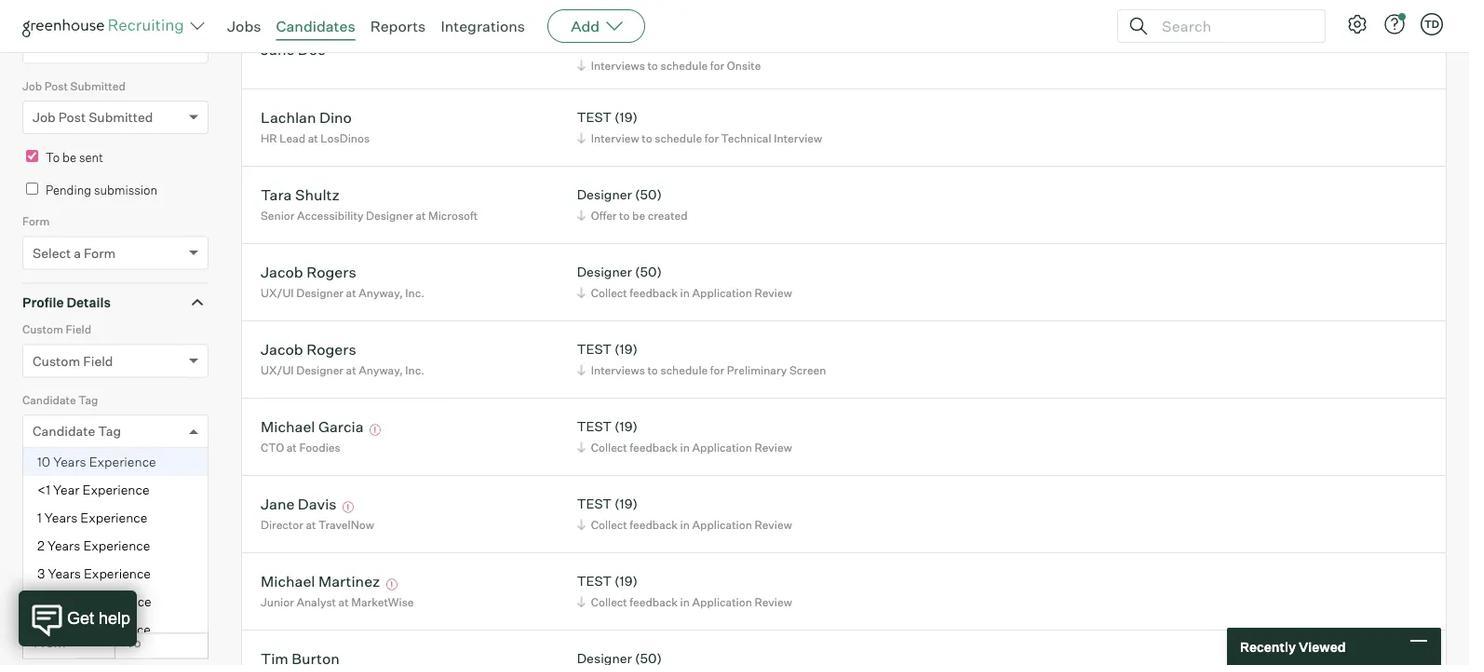 Task type: describe. For each thing, give the bounding box(es) containing it.
(19) for ux/ui designer at anyway, inc.
[[615, 341, 638, 357]]

1 vertical spatial status
[[33, 493, 72, 510]]

1 vertical spatial custom field
[[33, 353, 113, 369]]

lead
[[280, 131, 306, 145]]

michael martinez
[[261, 572, 380, 590]]

1 vertical spatial candidate
[[33, 423, 95, 439]]

(19) for hr lead at losdinos
[[615, 109, 638, 125]]

1 vertical spatial job post submitted
[[33, 109, 153, 125]]

pending
[[46, 183, 91, 198]]

lachlan
[[261, 108, 316, 126]]

at down accessibility
[[346, 286, 356, 300]]

accessibility
[[297, 208, 364, 222]]

collect feedback in application review link for michael martinez
[[574, 593, 797, 611]]

tara shultz link
[[261, 185, 340, 206]]

details
[[66, 294, 111, 310]]

technical
[[721, 131, 772, 145]]

at inside lachlan dino hr lead at losdinos
[[308, 131, 318, 145]]

microsoft
[[428, 208, 478, 222]]

test (19) interviews to schedule for onsite
[[577, 36, 761, 72]]

1 vertical spatial candidate tag
[[33, 423, 121, 439]]

To be sent checkbox
[[26, 150, 38, 162]]

(19) for cto at foodies
[[615, 418, 638, 435]]

onsite
[[727, 58, 761, 72]]

integrations
[[441, 17, 525, 35]]

rejection reason element
[[22, 532, 209, 602]]

reports
[[370, 17, 426, 35]]

1 vertical spatial reason
[[93, 564, 139, 580]]

interviews to schedule for preliminary screen link
[[574, 361, 831, 379]]

1 vertical spatial milestone
[[33, 39, 92, 55]]

3
[[37, 566, 45, 582]]

anyway, for test
[[359, 363, 403, 377]]

application for michael garcia
[[692, 440, 752, 454]]

jane davis has been in application review for more than 5 days image
[[340, 502, 357, 513]]

1
[[37, 510, 42, 526]]

<1
[[37, 482, 50, 498]]

jobs
[[227, 17, 261, 35]]

test (19) interviews to schedule for preliminary screen
[[577, 341, 827, 377]]

last activity
[[22, 604, 88, 618]]

recently
[[1241, 638, 1296, 655]]

jacob rogers link for test
[[261, 340, 356, 361]]

jacob for designer
[[261, 262, 303, 281]]

designer (50) offer to be created
[[577, 186, 688, 222]]

feedback for jane davis
[[630, 518, 678, 532]]

jane doe
[[261, 40, 326, 58]]

1 collect feedback in application review link from the top
[[574, 284, 797, 301]]

to be sent
[[46, 150, 103, 165]]

3 years experience option
[[23, 560, 208, 588]]

michael garcia link
[[261, 417, 364, 438]]

viewed
[[1299, 638, 1346, 655]]

integrations link
[[441, 17, 525, 35]]

4
[[37, 593, 46, 610]]

review for jane davis
[[755, 518, 792, 532]]

michael martinez link
[[261, 572, 380, 593]]

junior
[[261, 595, 294, 609]]

0 vertical spatial tag
[[78, 393, 98, 407]]

2 interview from the left
[[774, 131, 823, 145]]

(50) for tara shultz
[[635, 186, 662, 203]]

anyway, for designer
[[359, 286, 403, 300]]

jane for jane doe
[[261, 40, 295, 58]]

select
[[33, 245, 71, 261]]

schedule inside test (19) interviews to schedule for onsite
[[661, 58, 708, 72]]

Search text field
[[1158, 13, 1309, 40]]

interview to schedule for technical interview link
[[574, 129, 827, 147]]

years for 5
[[48, 621, 81, 638]]

submission
[[94, 183, 157, 198]]

michael for michael martinez
[[261, 572, 315, 590]]

foodies
[[299, 440, 341, 454]]

collect for michael martinez
[[591, 595, 628, 609]]

for inside test (19) interviews to schedule for onsite
[[711, 58, 725, 72]]

2
[[37, 538, 45, 554]]

10 years experience option
[[23, 448, 208, 476]]

reports link
[[370, 17, 426, 35]]

0 vertical spatial field
[[66, 322, 91, 336]]

review for michael martinez
[[755, 595, 792, 609]]

years for 10
[[53, 454, 86, 470]]

<1 year experience
[[37, 482, 150, 498]]

greenhouse recruiting image
[[22, 15, 190, 37]]

pending submission
[[46, 183, 157, 198]]

jane davis link
[[261, 494, 337, 516]]

lachlan dino hr lead at losdinos
[[261, 108, 370, 145]]

dino
[[319, 108, 352, 126]]

test (19) collect feedback in application review for jane davis
[[577, 496, 792, 532]]

1 vertical spatial post
[[58, 109, 86, 125]]

designer inside designer (50) collect feedback in application review
[[577, 264, 632, 280]]

to inside test (19) interviews to schedule for onsite
[[648, 58, 658, 72]]

offer to be created link
[[574, 206, 693, 224]]

review for michael garcia
[[755, 440, 792, 454]]

feedback for michael martinez
[[630, 595, 678, 609]]

recently viewed
[[1241, 638, 1346, 655]]

feedback for michael garcia
[[630, 440, 678, 454]]

5 years experience
[[37, 621, 151, 638]]

cto
[[261, 440, 284, 454]]

for for rogers
[[711, 363, 725, 377]]

years for 2
[[47, 538, 80, 554]]

shultz
[[295, 185, 340, 204]]

years for 4
[[49, 593, 82, 610]]

collect feedback in application review link for michael garcia
[[574, 438, 797, 456]]

experience for 3 years experience
[[84, 566, 151, 582]]

year
[[53, 482, 80, 498]]

profile
[[22, 294, 64, 310]]

test for cto at foodies
[[577, 418, 612, 435]]

years for 3
[[48, 566, 81, 582]]

designer (50) collect feedback in application review
[[577, 264, 792, 300]]

reached milestone
[[22, 9, 122, 23]]

interviews for test (19) interviews to schedule for onsite
[[591, 58, 645, 72]]

michael martinez has been in application review for more than 5 days image
[[384, 579, 400, 590]]

5 years experience option
[[23, 616, 208, 644]]

interviews to schedule for onsite link
[[574, 57, 766, 74]]

td button
[[1418, 9, 1447, 39]]

list box inside candidate tag element
[[23, 448, 208, 644]]

add button
[[548, 9, 646, 43]]

1 vertical spatial field
[[83, 353, 113, 369]]

tara shultz senior accessibility designer at microsoft
[[261, 185, 478, 222]]

jane for jane davis
[[261, 494, 295, 513]]

5
[[37, 621, 45, 638]]

experience for 5 years experience
[[84, 621, 151, 638]]

(19) for junior analyst at marketwise
[[615, 573, 638, 589]]

1 vertical spatial custom
[[33, 353, 80, 369]]

candidates link
[[276, 17, 355, 35]]

test for director at travelnow
[[577, 496, 612, 512]]

years for 1
[[45, 510, 78, 526]]

at down davis
[[306, 518, 316, 532]]

garcia
[[318, 417, 364, 436]]

job post submitted element
[[22, 77, 209, 147]]

10 years experience
[[37, 454, 156, 470]]

0 horizontal spatial form
[[22, 214, 50, 228]]

at right 'cto'
[[287, 440, 297, 454]]

a
[[74, 245, 81, 261]]

senior
[[261, 208, 295, 222]]

1 years experience
[[37, 510, 148, 526]]

candidates
[[276, 17, 355, 35]]

0 vertical spatial reason
[[74, 533, 113, 547]]

to for to be sent
[[46, 150, 60, 165]]

tara
[[261, 185, 292, 204]]

interviews for test (19) interviews to schedule for preliminary screen
[[591, 363, 645, 377]]

reached milestone element
[[22, 7, 209, 77]]

hr
[[261, 131, 277, 145]]

4 years experience
[[37, 593, 152, 610]]

in for jane davis
[[680, 518, 690, 532]]

marketwise
[[351, 595, 414, 609]]

0 vertical spatial custom field
[[22, 322, 91, 336]]

(19) for director at travelnow
[[615, 496, 638, 512]]

<1 year experience option
[[23, 476, 208, 504]]

10
[[37, 454, 50, 470]]

test inside test (19) interviews to schedule for onsite
[[577, 36, 612, 53]]

created
[[648, 208, 688, 222]]

feedback inside designer (50) collect feedback in application review
[[630, 286, 678, 300]]

1 years experience option
[[23, 504, 208, 532]]

director at travelnow
[[261, 518, 374, 532]]

be inside designer (50) offer to be created
[[632, 208, 646, 222]]

davis
[[298, 494, 337, 513]]

junior analyst at marketwise
[[261, 595, 414, 609]]

collect for michael garcia
[[591, 440, 628, 454]]



Task type: locate. For each thing, give the bounding box(es) containing it.
in for michael martinez
[[680, 595, 690, 609]]

for left the "technical" at the top of the page
[[705, 131, 719, 145]]

1 vertical spatial michael
[[261, 572, 315, 590]]

jane doe link
[[261, 40, 326, 61]]

years inside 4 years experience option
[[49, 593, 82, 610]]

michael garcia has been in application review for more than 5 days image
[[367, 424, 384, 436]]

None field
[[33, 416, 37, 447]]

1 jacob from the top
[[261, 262, 303, 281]]

analyst
[[297, 595, 336, 609]]

4 test from the top
[[577, 418, 612, 435]]

cto at foodies
[[261, 440, 341, 454]]

2 test from the top
[[577, 109, 612, 125]]

form
[[22, 214, 50, 228], [84, 245, 116, 261]]

status up the <1
[[22, 463, 56, 477]]

application inside designer (50) collect feedback in application review
[[692, 286, 752, 300]]

1 vertical spatial interviews
[[591, 363, 645, 377]]

2 vertical spatial for
[[711, 363, 725, 377]]

experience for 1 years experience
[[80, 510, 148, 526]]

submitted up the sent
[[89, 109, 153, 125]]

2 ux/ui from the top
[[261, 363, 294, 377]]

doe
[[298, 40, 326, 58]]

for left preliminary
[[711, 363, 725, 377]]

2 collect from the top
[[591, 440, 628, 454]]

experience down the "2 years experience" option
[[84, 566, 151, 582]]

anyway, up the michael garcia has been in application review for more than 5 days image at the left bottom
[[359, 363, 403, 377]]

1 anyway, from the top
[[359, 286, 403, 300]]

designer
[[577, 186, 632, 203], [366, 208, 413, 222], [577, 264, 632, 280], [296, 286, 344, 300], [296, 363, 344, 377]]

1 vertical spatial to
[[126, 634, 141, 650]]

application
[[692, 286, 752, 300], [692, 440, 752, 454], [692, 518, 752, 532], [692, 595, 752, 609]]

5 test from the top
[[577, 496, 612, 512]]

1 test from the top
[[577, 36, 612, 53]]

jacob rogers ux/ui designer at anyway, inc. down accessibility
[[261, 262, 425, 300]]

experience down 3 years experience option
[[84, 593, 152, 610]]

to for lachlan dino
[[642, 131, 653, 145]]

in inside designer (50) collect feedback in application review
[[680, 286, 690, 300]]

ux/ui for test (19)
[[261, 363, 294, 377]]

years right 2
[[47, 538, 80, 554]]

application for michael martinez
[[692, 595, 752, 609]]

form down pending submission checkbox
[[22, 214, 50, 228]]

to inside designer (50) offer to be created
[[619, 208, 630, 222]]

0 vertical spatial post
[[45, 79, 68, 93]]

tag
[[78, 393, 98, 407], [98, 423, 121, 439]]

for
[[711, 58, 725, 72], [705, 131, 719, 145], [711, 363, 725, 377]]

form element
[[22, 213, 209, 283]]

schedule left the "technical" at the top of the page
[[655, 131, 702, 145]]

jacob rogers ux/ui designer at anyway, inc.
[[261, 262, 425, 300], [261, 340, 425, 377]]

sent
[[79, 150, 103, 165]]

1 ux/ui from the top
[[261, 286, 294, 300]]

custom down profile
[[22, 322, 63, 336]]

0 vertical spatial inc.
[[405, 286, 425, 300]]

2 jacob rogers ux/ui designer at anyway, inc. from the top
[[261, 340, 425, 377]]

3 collect feedback in application review link from the top
[[574, 516, 797, 533]]

jane left doe
[[261, 40, 295, 58]]

1 vertical spatial form
[[84, 245, 116, 261]]

0 vertical spatial anyway,
[[359, 286, 403, 300]]

offer
[[591, 208, 617, 222]]

job
[[22, 79, 42, 93], [33, 109, 56, 125]]

job post submitted
[[22, 79, 126, 93], [33, 109, 153, 125]]

3 review from the top
[[755, 518, 792, 532]]

post down the reached
[[45, 79, 68, 93]]

travelnow
[[319, 518, 374, 532]]

reached
[[22, 9, 68, 23]]

schedule for rogers
[[661, 363, 708, 377]]

be left the sent
[[62, 150, 76, 165]]

to right to be sent option
[[46, 150, 60, 165]]

2 jacob rogers link from the top
[[261, 340, 356, 361]]

interview right the "technical" at the top of the page
[[774, 131, 823, 145]]

rogers up garcia
[[307, 340, 356, 358]]

for left onsite
[[711, 58, 725, 72]]

candidate tag up 10
[[22, 393, 98, 407]]

years inside 3 years experience option
[[48, 566, 81, 582]]

0 vertical spatial candidate
[[22, 393, 76, 407]]

1 vertical spatial (50)
[[635, 264, 662, 280]]

test
[[577, 36, 612, 53], [577, 109, 612, 125], [577, 341, 612, 357], [577, 418, 612, 435], [577, 496, 612, 512], [577, 573, 612, 589]]

for inside test (19) interviews to schedule for preliminary screen
[[711, 363, 725, 377]]

0 vertical spatial form
[[22, 214, 50, 228]]

3 test from the top
[[577, 341, 612, 357]]

experience down 10 years experience option
[[82, 482, 150, 498]]

years down activity at the left bottom
[[48, 621, 81, 638]]

experience for 10 years experience
[[89, 454, 156, 470]]

4 years experience option
[[23, 588, 208, 616]]

1 vertical spatial jacob rogers ux/ui designer at anyway, inc.
[[261, 340, 425, 377]]

rejection reason
[[22, 533, 113, 547], [33, 564, 139, 580]]

test inside test (19) interviews to schedule for preliminary screen
[[577, 341, 612, 357]]

rogers down accessibility
[[307, 262, 356, 281]]

candidate tag up 10 years experience
[[33, 423, 121, 439]]

jacob rogers ux/ui designer at anyway, inc. for test
[[261, 340, 425, 377]]

form right a
[[84, 245, 116, 261]]

2 michael from the top
[[261, 572, 315, 590]]

0 vertical spatial milestone
[[71, 9, 122, 23]]

anyway, down tara shultz senior accessibility designer at microsoft
[[359, 286, 403, 300]]

experience inside 'option'
[[84, 621, 151, 638]]

2 jacob from the top
[[261, 340, 303, 358]]

1 jacob rogers link from the top
[[261, 262, 356, 284]]

to inside test (19) interviews to schedule for preliminary screen
[[648, 363, 658, 377]]

2 in from the top
[[680, 440, 690, 454]]

1 (19) from the top
[[615, 36, 638, 53]]

td
[[1425, 18, 1440, 30]]

1 inc. from the top
[[405, 286, 425, 300]]

test (19) collect feedback in application review
[[577, 418, 792, 454], [577, 496, 792, 532], [577, 573, 792, 609]]

jane up director
[[261, 494, 295, 513]]

jacob down senior
[[261, 262, 303, 281]]

1 vertical spatial test (19) collect feedback in application review
[[577, 496, 792, 532]]

1 jacob rogers ux/ui designer at anyway, inc. from the top
[[261, 262, 425, 300]]

configure image
[[1347, 13, 1369, 35]]

1 jane from the top
[[261, 40, 295, 58]]

2 review from the top
[[755, 440, 792, 454]]

0 vertical spatial ux/ui
[[261, 286, 294, 300]]

2 inc. from the top
[[405, 363, 425, 377]]

years right 10
[[53, 454, 86, 470]]

schedule for dino
[[655, 131, 702, 145]]

test (19) collect feedback in application review for michael martinez
[[577, 573, 792, 609]]

1 vertical spatial tag
[[98, 423, 121, 439]]

0 vertical spatial test (19) collect feedback in application review
[[577, 418, 792, 454]]

at left microsoft
[[416, 208, 426, 222]]

designer inside designer (50) offer to be created
[[577, 186, 632, 203]]

status
[[22, 463, 56, 477], [33, 493, 72, 510]]

ux/ui for designer (50)
[[261, 286, 294, 300]]

6 test from the top
[[577, 573, 612, 589]]

to for jacob rogers
[[648, 363, 658, 377]]

jacob rogers link down accessibility
[[261, 262, 356, 284]]

collect for jane davis
[[591, 518, 628, 532]]

(50) inside designer (50) offer to be created
[[635, 186, 662, 203]]

4 review from the top
[[755, 595, 792, 609]]

2 anyway, from the top
[[359, 363, 403, 377]]

2 test (19) collect feedback in application review from the top
[[577, 496, 792, 532]]

custom
[[22, 322, 63, 336], [33, 353, 80, 369]]

inc. for designer (50)
[[405, 286, 425, 300]]

jacob rogers link for designer
[[261, 262, 356, 284]]

profile details
[[22, 294, 111, 310]]

1 feedback from the top
[[630, 286, 678, 300]]

candidate tag element
[[22, 391, 209, 644]]

2 jane from the top
[[261, 494, 295, 513]]

custom down profile details
[[33, 353, 80, 369]]

jacob for test
[[261, 340, 303, 358]]

test inside test (19) interview to schedule for technical interview
[[577, 109, 612, 125]]

years inside the "2 years experience" option
[[47, 538, 80, 554]]

1 vertical spatial job
[[33, 109, 56, 125]]

post
[[45, 79, 68, 93], [58, 109, 86, 125]]

2 vertical spatial test (19) collect feedback in application review
[[577, 573, 792, 609]]

experience for 2 years experience
[[83, 538, 150, 554]]

inc.
[[405, 286, 425, 300], [405, 363, 425, 377]]

0 vertical spatial jacob rogers ux/ui designer at anyway, inc.
[[261, 262, 425, 300]]

0 vertical spatial jacob rogers link
[[261, 262, 356, 284]]

preliminary
[[727, 363, 787, 377]]

0 vertical spatial submitted
[[70, 79, 126, 93]]

years right "3"
[[48, 566, 81, 582]]

1 in from the top
[[680, 286, 690, 300]]

(19) inside test (19) interviews to schedule for preliminary screen
[[615, 341, 638, 357]]

6 (19) from the top
[[615, 573, 638, 589]]

status down 10
[[33, 493, 72, 510]]

years inside 10 years experience option
[[53, 454, 86, 470]]

0 vertical spatial candidate tag
[[22, 393, 98, 407]]

1 vertical spatial ux/ui
[[261, 363, 294, 377]]

2 interviews from the top
[[591, 363, 645, 377]]

designer up offer
[[577, 186, 632, 203]]

to down 4 years experience option
[[126, 634, 141, 650]]

years right 1
[[45, 510, 78, 526]]

1 test (19) collect feedback in application review from the top
[[577, 418, 792, 454]]

jacob up the michael garcia
[[261, 340, 303, 358]]

at up garcia
[[346, 363, 356, 377]]

2 feedback from the top
[[630, 440, 678, 454]]

collect inside designer (50) collect feedback in application review
[[591, 286, 628, 300]]

schedule inside test (19) interviews to schedule for preliminary screen
[[661, 363, 708, 377]]

designer right accessibility
[[366, 208, 413, 222]]

4 collect from the top
[[591, 595, 628, 609]]

td button
[[1421, 13, 1444, 35]]

1 vertical spatial inc.
[[405, 363, 425, 377]]

to for to
[[126, 634, 141, 650]]

for inside test (19) interview to schedule for technical interview
[[705, 131, 719, 145]]

3 collect from the top
[[591, 518, 628, 532]]

3 application from the top
[[692, 518, 752, 532]]

interviews
[[591, 58, 645, 72], [591, 363, 645, 377]]

2 application from the top
[[692, 440, 752, 454]]

0 vertical spatial rogers
[[307, 262, 356, 281]]

(50)
[[635, 186, 662, 203], [635, 264, 662, 280]]

list box
[[23, 448, 208, 644]]

test for ux/ui designer at anyway, inc.
[[577, 341, 612, 357]]

submitted down reached milestone element
[[70, 79, 126, 93]]

0 vertical spatial interviews
[[591, 58, 645, 72]]

test for hr lead at losdinos
[[577, 109, 612, 125]]

job post submitted up the sent
[[33, 109, 153, 125]]

0 vertical spatial custom
[[22, 322, 63, 336]]

review
[[755, 286, 792, 300], [755, 440, 792, 454], [755, 518, 792, 532], [755, 595, 792, 609]]

1 vertical spatial rogers
[[307, 340, 356, 358]]

at down martinez
[[339, 595, 349, 609]]

candidate tag
[[22, 393, 98, 407], [33, 423, 121, 439]]

0 vertical spatial rejection reason
[[22, 533, 113, 547]]

(50) inside designer (50) collect feedback in application review
[[635, 264, 662, 280]]

last
[[22, 604, 45, 618]]

years right 4
[[49, 593, 82, 610]]

jobs link
[[227, 17, 261, 35]]

test (19) interview to schedule for technical interview
[[577, 109, 823, 145]]

in for michael garcia
[[680, 440, 690, 454]]

experience up '<1 year experience' option
[[89, 454, 156, 470]]

years
[[53, 454, 86, 470], [45, 510, 78, 526], [47, 538, 80, 554], [48, 566, 81, 582], [49, 593, 82, 610], [48, 621, 81, 638]]

jane
[[261, 40, 295, 58], [261, 494, 295, 513]]

none field inside candidate tag element
[[33, 416, 37, 447]]

4 collect feedback in application review link from the top
[[574, 593, 797, 611]]

jane davis
[[261, 494, 337, 513]]

(50) up 'offer to be created' link
[[635, 186, 662, 203]]

years inside 1 years experience option
[[45, 510, 78, 526]]

5 (19) from the top
[[615, 496, 638, 512]]

experience
[[89, 454, 156, 470], [82, 482, 150, 498], [80, 510, 148, 526], [83, 538, 150, 554], [84, 566, 151, 582], [84, 593, 152, 610], [84, 621, 151, 638]]

jacob rogers link
[[261, 262, 356, 284], [261, 340, 356, 361]]

lachlan dino link
[[261, 108, 352, 129]]

3 in from the top
[[680, 518, 690, 532]]

1 horizontal spatial form
[[84, 245, 116, 261]]

experience down '<1 year experience' option
[[80, 510, 148, 526]]

1 interview from the left
[[591, 131, 640, 145]]

jacob rogers link up the michael garcia
[[261, 340, 356, 361]]

interviews inside test (19) interviews to schedule for onsite
[[591, 58, 645, 72]]

2 (50) from the top
[[635, 264, 662, 280]]

for for dino
[[705, 131, 719, 145]]

activity
[[48, 604, 88, 618]]

designer down accessibility
[[296, 286, 344, 300]]

michael up cto at foodies
[[261, 417, 315, 436]]

milestone right the reached
[[71, 9, 122, 23]]

years inside 5 years experience 'option'
[[48, 621, 81, 638]]

(19) inside test (19) interview to schedule for technical interview
[[615, 109, 638, 125]]

3 (19) from the top
[[615, 341, 638, 357]]

2 collect feedback in application review link from the top
[[574, 438, 797, 456]]

application for jane davis
[[692, 518, 752, 532]]

1 michael from the top
[[261, 417, 315, 436]]

1 vertical spatial be
[[632, 208, 646, 222]]

collect feedback in application review link for jane davis
[[574, 516, 797, 533]]

1 vertical spatial jacob rogers link
[[261, 340, 356, 361]]

rogers for designer
[[307, 262, 356, 281]]

1 vertical spatial rejection
[[33, 564, 90, 580]]

schedule inside test (19) interview to schedule for technical interview
[[655, 131, 702, 145]]

2 years experience option
[[23, 532, 208, 560]]

1 vertical spatial anyway,
[[359, 363, 403, 377]]

experience for 4 years experience
[[84, 593, 152, 610]]

interview up designer (50) offer to be created
[[591, 131, 640, 145]]

0 vertical spatial jacob
[[261, 262, 303, 281]]

add
[[571, 17, 600, 35]]

1 vertical spatial jacob
[[261, 340, 303, 358]]

2 vertical spatial schedule
[[661, 363, 708, 377]]

1 vertical spatial rejection reason
[[33, 564, 139, 580]]

be left created
[[632, 208, 646, 222]]

4 (19) from the top
[[615, 418, 638, 435]]

1 vertical spatial submitted
[[89, 109, 153, 125]]

field
[[66, 322, 91, 336], [83, 353, 113, 369]]

4 application from the top
[[692, 595, 752, 609]]

0 vertical spatial michael
[[261, 417, 315, 436]]

1 vertical spatial schedule
[[655, 131, 702, 145]]

designer down offer
[[577, 264, 632, 280]]

martinez
[[318, 572, 380, 590]]

jacob rogers ux/ui designer at anyway, inc. up garcia
[[261, 340, 425, 377]]

screen
[[790, 363, 827, 377]]

test for junior analyst at marketwise
[[577, 573, 612, 589]]

tag down custom field element at left
[[78, 393, 98, 407]]

schedule left preliminary
[[661, 363, 708, 377]]

be
[[62, 150, 76, 165], [632, 208, 646, 222]]

ux/ui down senior
[[261, 286, 294, 300]]

milestone down reached milestone
[[33, 39, 92, 55]]

director
[[261, 518, 304, 532]]

0 vertical spatial for
[[711, 58, 725, 72]]

0 horizontal spatial to
[[46, 150, 60, 165]]

4 in from the top
[[680, 595, 690, 609]]

1 vertical spatial jane
[[261, 494, 295, 513]]

to
[[46, 150, 60, 165], [126, 634, 141, 650]]

status element
[[22, 461, 209, 532]]

designer inside tara shultz senior accessibility designer at microsoft
[[366, 208, 413, 222]]

at inside tara shultz senior accessibility designer at microsoft
[[416, 208, 426, 222]]

interviews inside test (19) interviews to schedule for preliminary screen
[[591, 363, 645, 377]]

reason down the "2 years experience" option
[[93, 564, 139, 580]]

jacob rogers ux/ui designer at anyway, inc. for designer
[[261, 262, 425, 300]]

1 vertical spatial for
[[705, 131, 719, 145]]

ux/ui
[[261, 286, 294, 300], [261, 363, 294, 377]]

1 horizontal spatial interview
[[774, 131, 823, 145]]

designer up the michael garcia
[[296, 363, 344, 377]]

submitted
[[70, 79, 126, 93], [89, 109, 153, 125]]

1 horizontal spatial to
[[126, 634, 141, 650]]

schedule left onsite
[[661, 58, 708, 72]]

reason down 1 years experience
[[74, 533, 113, 547]]

tag up 10 years experience option
[[98, 423, 121, 439]]

experience down 4 years experience option
[[84, 621, 151, 638]]

to for tara shultz
[[619, 208, 630, 222]]

review inside designer (50) collect feedback in application review
[[755, 286, 792, 300]]

(19)
[[615, 36, 638, 53], [615, 109, 638, 125], [615, 341, 638, 357], [615, 418, 638, 435], [615, 496, 638, 512], [615, 573, 638, 589]]

1 application from the top
[[692, 286, 752, 300]]

1 collect from the top
[[591, 286, 628, 300]]

experience for <1 year experience
[[82, 482, 150, 498]]

(50) down 'offer to be created' link
[[635, 264, 662, 280]]

test (19) collect feedback in application review for michael garcia
[[577, 418, 792, 454]]

1 horizontal spatial be
[[632, 208, 646, 222]]

(19) inside test (19) interviews to schedule for onsite
[[615, 36, 638, 53]]

(50) for jacob rogers
[[635, 264, 662, 280]]

rejection
[[22, 533, 72, 547], [33, 564, 90, 580]]

inc. for test (19)
[[405, 363, 425, 377]]

rejection reason down the 2 years experience
[[33, 564, 139, 580]]

1 (50) from the top
[[635, 186, 662, 203]]

milestone
[[71, 9, 122, 23], [33, 39, 92, 55]]

rogers
[[307, 262, 356, 281], [307, 340, 356, 358]]

rejection reason down 1 years experience
[[22, 533, 113, 547]]

list box containing 10 years experience
[[23, 448, 208, 644]]

in
[[680, 286, 690, 300], [680, 440, 690, 454], [680, 518, 690, 532], [680, 595, 690, 609]]

1 interviews from the top
[[591, 58, 645, 72]]

4 feedback from the top
[[630, 595, 678, 609]]

select a form
[[33, 245, 116, 261]]

0 vertical spatial schedule
[[661, 58, 708, 72]]

0 vertical spatial rejection
[[22, 533, 72, 547]]

michael
[[261, 417, 315, 436], [261, 572, 315, 590]]

to inside test (19) interview to schedule for technical interview
[[642, 131, 653, 145]]

ux/ui up the michael garcia
[[261, 363, 294, 377]]

custom field element
[[22, 321, 209, 391]]

rejection down 2
[[33, 564, 90, 580]]

1 rogers from the top
[[307, 262, 356, 281]]

michael for michael garcia
[[261, 417, 315, 436]]

0 vertical spatial status
[[22, 463, 56, 477]]

0 vertical spatial to
[[46, 150, 60, 165]]

0 horizontal spatial interview
[[591, 131, 640, 145]]

michael garcia
[[261, 417, 364, 436]]

at right lead
[[308, 131, 318, 145]]

schedule
[[661, 58, 708, 72], [655, 131, 702, 145], [661, 363, 708, 377]]

from
[[34, 634, 66, 650]]

at
[[308, 131, 318, 145], [416, 208, 426, 222], [346, 286, 356, 300], [346, 363, 356, 377], [287, 440, 297, 454], [306, 518, 316, 532], [339, 595, 349, 609]]

1 review from the top
[[755, 286, 792, 300]]

losdinos
[[321, 131, 370, 145]]

3 years experience
[[37, 566, 151, 582]]

0 vertical spatial jane
[[261, 40, 295, 58]]

2 years experience
[[37, 538, 150, 554]]

0 vertical spatial be
[[62, 150, 76, 165]]

0 vertical spatial (50)
[[635, 186, 662, 203]]

job post submitted down reached milestone element
[[22, 79, 126, 93]]

3 test (19) collect feedback in application review from the top
[[577, 573, 792, 609]]

0 horizontal spatial be
[[62, 150, 76, 165]]

0 vertical spatial job
[[22, 79, 42, 93]]

2 (19) from the top
[[615, 109, 638, 125]]

experience down 1 years experience option
[[83, 538, 150, 554]]

3 feedback from the top
[[630, 518, 678, 532]]

michael up 'junior'
[[261, 572, 315, 590]]

rejection down 1
[[22, 533, 72, 547]]

to
[[648, 58, 658, 72], [642, 131, 653, 145], [619, 208, 630, 222], [648, 363, 658, 377]]

rogers for test
[[307, 340, 356, 358]]

0 vertical spatial job post submitted
[[22, 79, 126, 93]]

2 rogers from the top
[[307, 340, 356, 358]]

reason
[[74, 533, 113, 547], [93, 564, 139, 580]]

Pending submission checkbox
[[26, 183, 38, 195]]

post up 'to be sent'
[[58, 109, 86, 125]]



Task type: vqa. For each thing, say whether or not it's contained in the screenshot.
'W'
no



